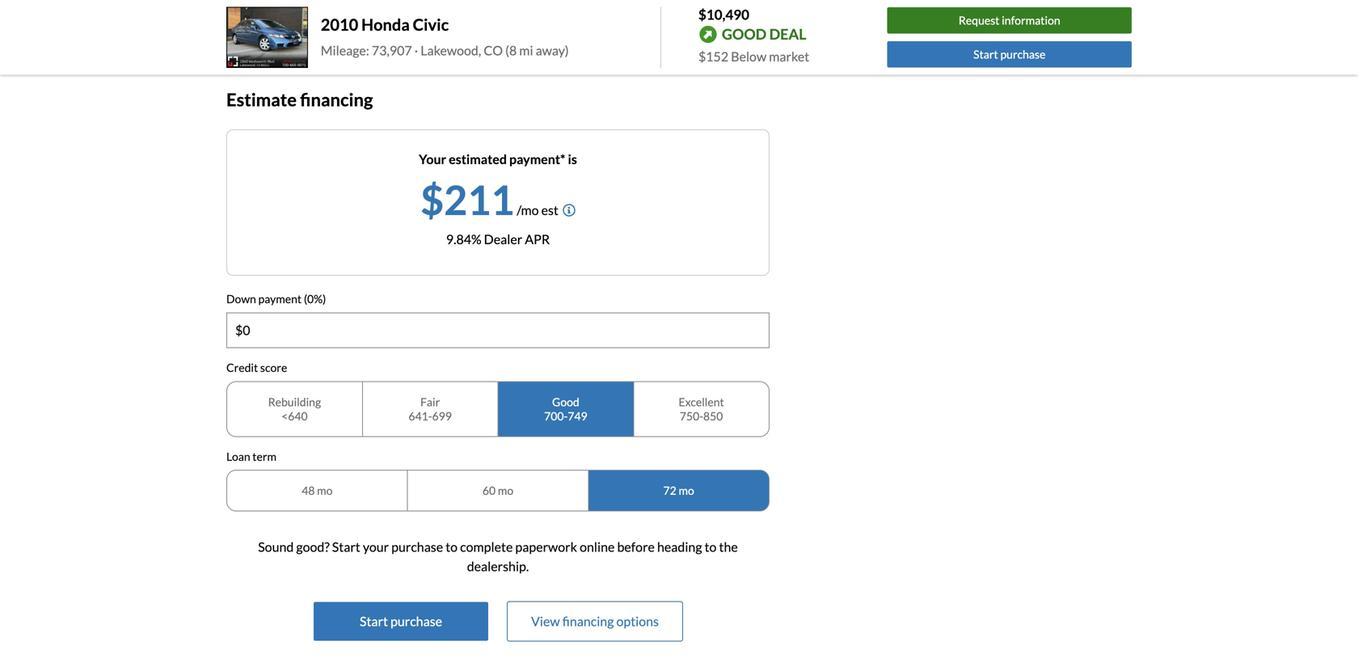 Task type: locate. For each thing, give the bounding box(es) containing it.
2 vertical spatial start
[[360, 614, 388, 629]]

start purchase button down "request information" button
[[888, 41, 1132, 68]]

1 horizontal spatial financing
[[563, 614, 614, 629]]

is
[[568, 151, 577, 167]]

mo for 72 mo
[[679, 484, 695, 498]]

price history comprises prices posted on cargurus for this vehicle.
[[226, 25, 552, 39]]

civic
[[413, 15, 449, 34]]

credit
[[226, 361, 258, 374]]

options
[[617, 614, 659, 629]]

excellent 750-850
[[679, 395, 725, 423]]

$211 /mo est
[[421, 175, 559, 224]]

fair
[[421, 395, 440, 409]]

good?
[[296, 539, 330, 555]]

749
[[568, 409, 588, 423]]

to left complete
[[446, 539, 458, 555]]

0 vertical spatial financing
[[300, 89, 373, 110]]

payment*
[[510, 151, 566, 167]]

for
[[478, 25, 492, 39]]

your
[[419, 151, 447, 167]]

1 horizontal spatial mo
[[498, 484, 514, 498]]

$152 below market
[[699, 49, 810, 64]]

1 vertical spatial start purchase button
[[314, 602, 489, 641]]

mo right 72 at bottom left
[[679, 484, 695, 498]]

60 mo
[[483, 484, 514, 498]]

to
[[446, 539, 458, 555], [705, 539, 717, 555]]

1 mo from the left
[[317, 484, 333, 498]]

1 vertical spatial purchase
[[392, 539, 443, 555]]

your estimated payment* is
[[419, 151, 577, 167]]

start purchase down your
[[360, 614, 442, 629]]

2010 honda civic mileage: 73,907 · lakewood, co (8 mi away)
[[321, 15, 569, 58]]

mo for 60 mo
[[498, 484, 514, 498]]

72
[[664, 484, 677, 498]]

mo right 60
[[498, 484, 514, 498]]

financing down mileage:
[[300, 89, 373, 110]]

mo right 48
[[317, 484, 333, 498]]

mo
[[317, 484, 333, 498], [498, 484, 514, 498], [679, 484, 695, 498]]

0 vertical spatial start
[[974, 47, 999, 61]]

start purchase
[[974, 47, 1046, 61], [360, 614, 442, 629]]

·
[[415, 42, 418, 58]]

heading
[[658, 539, 703, 555]]

cargurus
[[427, 25, 475, 39]]

good 700-749
[[544, 395, 588, 423]]

loan
[[226, 450, 250, 463]]

paperwork
[[516, 539, 578, 555]]

0 horizontal spatial start purchase button
[[314, 602, 489, 641]]

start purchase button down your
[[314, 602, 489, 641]]

financing
[[300, 89, 373, 110], [563, 614, 614, 629]]

1 vertical spatial start
[[332, 539, 361, 555]]

1 vertical spatial start purchase
[[360, 614, 442, 629]]

start
[[974, 47, 999, 61], [332, 539, 361, 555], [360, 614, 388, 629]]

start down request
[[974, 47, 999, 61]]

estimated
[[449, 151, 507, 167]]

this
[[494, 25, 513, 39]]

1 horizontal spatial start purchase
[[974, 47, 1046, 61]]

request
[[959, 14, 1000, 27]]

purchase inside sound good? start your purchase to complete paperwork online before heading to the dealership.
[[392, 539, 443, 555]]

to left the
[[705, 539, 717, 555]]

prices
[[344, 25, 374, 39]]

2 horizontal spatial mo
[[679, 484, 695, 498]]

0 vertical spatial start purchase
[[974, 47, 1046, 61]]

0 horizontal spatial mo
[[317, 484, 333, 498]]

start down your
[[360, 614, 388, 629]]

1 horizontal spatial start purchase button
[[888, 41, 1132, 68]]

good
[[552, 395, 580, 409]]

start left your
[[332, 539, 361, 555]]

vehicle.
[[515, 25, 552, 39]]

1 horizontal spatial to
[[705, 539, 717, 555]]

start purchase down "request information" button
[[974, 47, 1046, 61]]

down
[[226, 292, 256, 306]]

good deal
[[722, 25, 807, 43]]

0 horizontal spatial start purchase
[[360, 614, 442, 629]]

60
[[483, 484, 496, 498]]

2 to from the left
[[705, 539, 717, 555]]

0 horizontal spatial financing
[[300, 89, 373, 110]]

financing inside button
[[563, 614, 614, 629]]

estimate financing
[[226, 89, 373, 110]]

credit score
[[226, 361, 287, 374]]

3 mo from the left
[[679, 484, 695, 498]]

view financing options
[[531, 614, 659, 629]]

2 mo from the left
[[498, 484, 514, 498]]

72 mo
[[664, 484, 695, 498]]

0 horizontal spatial to
[[446, 539, 458, 555]]

0 vertical spatial start purchase button
[[888, 41, 1132, 68]]

<640
[[282, 409, 308, 423]]

48
[[302, 484, 315, 498]]

1 vertical spatial financing
[[563, 614, 614, 629]]

financing right view
[[563, 614, 614, 629]]

price
[[226, 25, 252, 39]]

away)
[[536, 42, 569, 58]]

start purchase button
[[888, 41, 1132, 68], [314, 602, 489, 641]]

score
[[260, 361, 287, 374]]



Task type: vqa. For each thing, say whether or not it's contained in the screenshot.
2nd mo from the right
yes



Task type: describe. For each thing, give the bounding box(es) containing it.
down payment (0%)
[[226, 292, 326, 306]]

estimate
[[226, 89, 297, 110]]

641-
[[409, 409, 432, 423]]

1 to from the left
[[446, 539, 458, 555]]

below
[[731, 49, 767, 64]]

before
[[618, 539, 655, 555]]

750-
[[680, 409, 704, 423]]

dealership.
[[467, 559, 529, 574]]

co
[[484, 42, 503, 58]]

deal
[[770, 25, 807, 43]]

dealer
[[484, 231, 523, 247]]

fair 641-699
[[409, 395, 452, 423]]

est
[[542, 202, 559, 218]]

48 mo
[[302, 484, 333, 498]]

73,907
[[372, 42, 412, 58]]

financing for view
[[563, 614, 614, 629]]

view
[[531, 614, 560, 629]]

posted
[[376, 25, 410, 39]]

2 vertical spatial purchase
[[391, 614, 442, 629]]

9.84%
[[446, 231, 482, 247]]

excellent
[[679, 395, 725, 409]]

apr
[[525, 231, 550, 247]]

mo for 48 mo
[[317, 484, 333, 498]]

online
[[580, 539, 615, 555]]

$211
[[421, 175, 515, 224]]

payment
[[258, 292, 302, 306]]

good
[[722, 25, 767, 43]]

view financing options button
[[508, 602, 683, 641]]

Down payment (0%) text field
[[227, 313, 769, 347]]

your
[[363, 539, 389, 555]]

mileage:
[[321, 42, 369, 58]]

market
[[769, 49, 810, 64]]

history
[[254, 25, 289, 39]]

$152
[[699, 49, 729, 64]]

9.84% dealer apr
[[446, 231, 550, 247]]

information
[[1002, 14, 1061, 27]]

$10,490
[[699, 6, 750, 23]]

2010
[[321, 15, 358, 34]]

request information
[[959, 14, 1061, 27]]

700-
[[544, 409, 568, 423]]

(8
[[506, 42, 517, 58]]

0 vertical spatial purchase
[[1001, 47, 1046, 61]]

complete
[[460, 539, 513, 555]]

comprises
[[291, 25, 342, 39]]

rebuilding <640
[[268, 395, 321, 423]]

on
[[412, 25, 425, 39]]

rebuilding
[[268, 395, 321, 409]]

info circle image
[[563, 204, 576, 217]]

honda
[[362, 15, 410, 34]]

start inside sound good? start your purchase to complete paperwork online before heading to the dealership.
[[332, 539, 361, 555]]

850
[[704, 409, 723, 423]]

(0%)
[[304, 292, 326, 306]]

699
[[432, 409, 452, 423]]

/mo
[[517, 202, 539, 218]]

sound
[[258, 539, 294, 555]]

term
[[253, 450, 277, 463]]

sound good? start your purchase to complete paperwork online before heading to the dealership.
[[258, 539, 738, 574]]

the
[[720, 539, 738, 555]]

lakewood,
[[421, 42, 481, 58]]

loan term
[[226, 450, 277, 463]]

request information button
[[888, 7, 1132, 34]]

financing for estimate
[[300, 89, 373, 110]]

2010 honda civic image
[[226, 7, 308, 68]]

mi
[[520, 42, 533, 58]]



